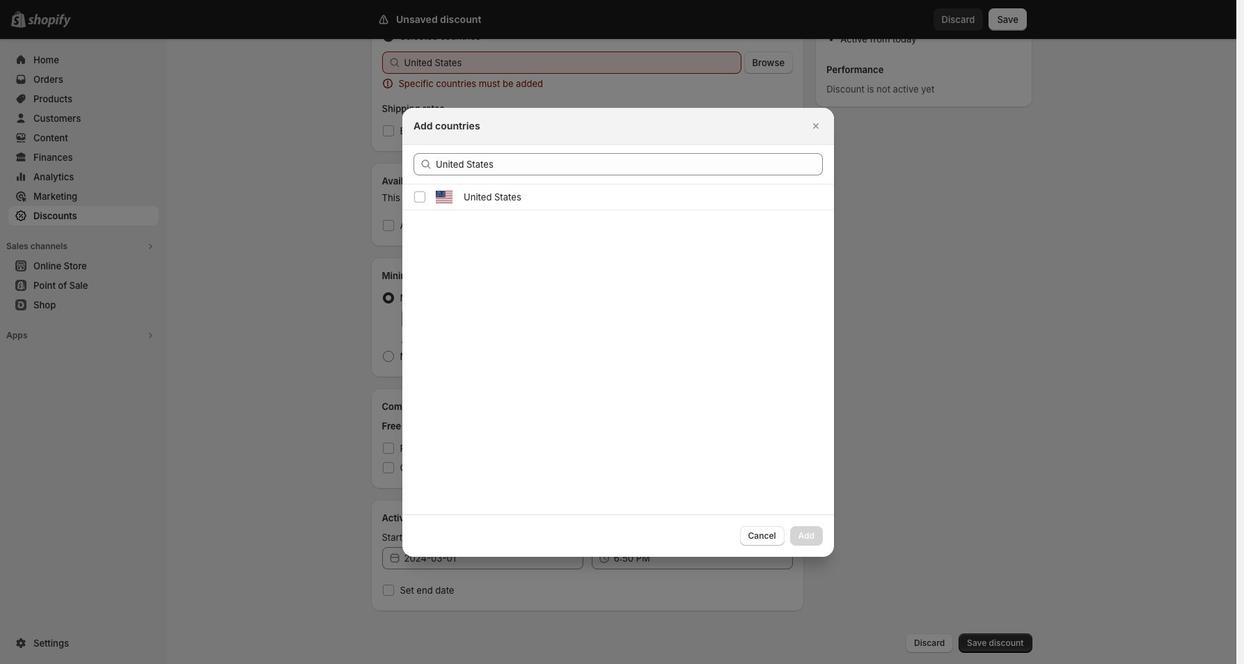 Task type: locate. For each thing, give the bounding box(es) containing it.
Search countries text field
[[436, 153, 823, 175]]

dialog
[[0, 108, 1237, 557]]



Task type: vqa. For each thing, say whether or not it's contained in the screenshot.
dialog
yes



Task type: describe. For each thing, give the bounding box(es) containing it.
shopify image
[[28, 14, 71, 28]]



